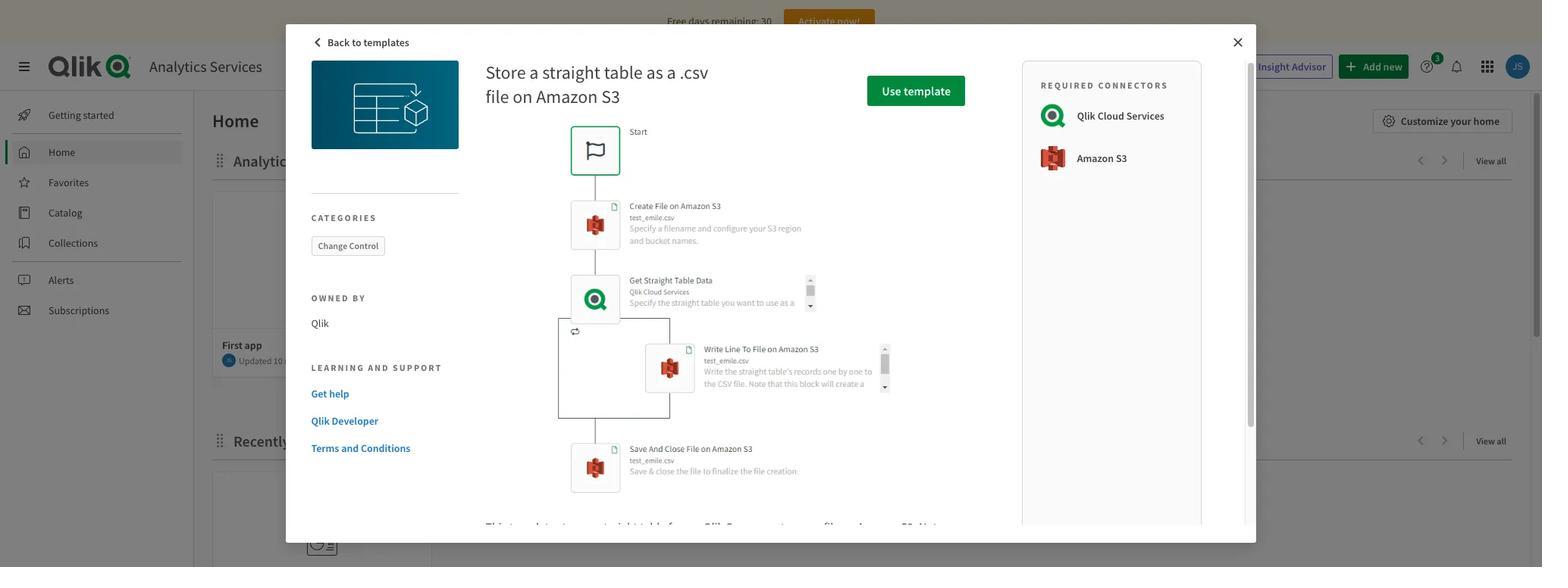 Task type: vqa. For each thing, say whether or not it's contained in the screenshot.
available
no



Task type: describe. For each thing, give the bounding box(es) containing it.
encounter
[[874, 538, 926, 554]]

0 horizontal spatial the
[[509, 538, 526, 554]]

1 vertical spatial s3
[[1116, 152, 1127, 165]]

updated 10 minutes ago
[[239, 355, 331, 367]]

help
[[329, 387, 349, 401]]

searchbar element
[[941, 54, 1206, 79]]

if
[[844, 538, 851, 554]]

this
[[929, 538, 948, 554]]

retrieving
[[738, 538, 787, 554]]

0 horizontal spatial block
[[646, 538, 674, 554]]

cells.
[[816, 538, 842, 554]]

recently used
[[234, 432, 324, 451]]

owned by
[[311, 293, 366, 304]]

Search text field
[[965, 54, 1206, 79]]

use
[[882, 83, 901, 99]]

analytics services element
[[149, 57, 262, 76]]

analytics services
[[149, 57, 262, 76]]

ask
[[1240, 60, 1256, 74]]

qlik for qlik cloud services
[[1077, 109, 1096, 123]]

amazon inside this template stores a straight table from a qlik sense app to a .csv file on amazon s3. note that the get straight table data block is limited to retrieving 100k cells. if you encounter this limitation, you can add a select field value block before the get straight table data block
[[858, 520, 899, 535]]

get inside get help link
[[311, 387, 327, 401]]

home main content
[[188, 91, 1542, 568]]

100k
[[789, 538, 814, 554]]

now!
[[837, 14, 860, 28]]

required
[[1041, 80, 1095, 91]]

move collection image
[[212, 153, 227, 168]]

subscriptions link
[[12, 299, 182, 323]]

a up the 100k at the bottom of the page
[[794, 520, 800, 535]]

1 vertical spatial data
[[881, 557, 904, 568]]

file inside store a straight table as a .csv file on amazon s3
[[486, 85, 509, 108]]

remaining:
[[711, 14, 759, 28]]

change control
[[318, 240, 379, 252]]

view all link for analytics to explore
[[1477, 151, 1513, 170]]

use template
[[882, 83, 951, 99]]

from
[[668, 520, 693, 535]]

qlik inside this template stores a straight table from a qlik sense app to a .csv file on amazon s3. note that the get straight table data block is limited to retrieving 100k cells. if you encounter this limitation, you can add a select field value block before the get straight table data block
[[704, 520, 724, 535]]

customize
[[1401, 115, 1449, 128]]

note
[[919, 520, 943, 535]]

analytics for analytics services
[[149, 57, 207, 76]]

field
[[646, 557, 671, 568]]

activate
[[799, 14, 835, 28]]

required connectors
[[1041, 80, 1169, 91]]

0 vertical spatial you
[[853, 538, 872, 554]]

back to templates button
[[308, 30, 417, 55]]

free days remaining: 30
[[667, 14, 772, 28]]

table inside this template stores a straight table from a qlik sense app to a .csv file on amazon s3. note that the get straight table data block is limited to retrieving 100k cells. if you encounter this limitation, you can add a select field value block before the get straight table data block
[[640, 520, 666, 535]]

2 horizontal spatial block
[[907, 557, 935, 568]]

that
[[486, 538, 507, 554]]

support
[[393, 362, 442, 374]]

developer
[[332, 415, 378, 428]]

close image
[[1232, 36, 1244, 49]]

limited
[[687, 538, 723, 554]]

control
[[349, 240, 379, 252]]

back to templates
[[328, 36, 409, 49]]

stores
[[557, 520, 588, 535]]

all for recently used
[[1497, 436, 1507, 447]]

10
[[274, 355, 283, 367]]

to inside home main content
[[296, 152, 310, 171]]

qlik developer link
[[311, 414, 453, 429]]

terms and conditions
[[311, 442, 411, 455]]

0 horizontal spatial you
[[540, 557, 559, 568]]

before
[[734, 557, 767, 568]]

qlik for qlik developer
[[311, 415, 330, 428]]

app inside home main content
[[245, 339, 262, 353]]

analytics to explore link
[[234, 152, 368, 171]]

alerts link
[[12, 268, 182, 293]]

customize your home
[[1401, 115, 1500, 128]]

0 vertical spatial table
[[591, 538, 618, 554]]

explore
[[313, 152, 362, 171]]

first app
[[222, 339, 262, 353]]

home
[[1474, 115, 1500, 128]]

insight
[[1258, 60, 1290, 74]]

home link
[[12, 140, 182, 165]]

a right the as
[[667, 61, 676, 84]]

a right store at the top left of page
[[530, 61, 539, 84]]

store
[[486, 61, 526, 84]]

get help
[[311, 387, 349, 401]]

qlik for qlik
[[311, 317, 329, 331]]

all for analytics to explore
[[1497, 155, 1507, 167]]

qlik developer
[[311, 415, 378, 428]]

catalog link
[[12, 201, 182, 225]]

back
[[328, 36, 350, 49]]

templates
[[364, 36, 409, 49]]

recently
[[234, 432, 290, 451]]

view for analytics to explore
[[1477, 155, 1495, 167]]

home inside main content
[[212, 109, 259, 133]]

conditions
[[361, 442, 411, 455]]

favorites link
[[12, 171, 182, 195]]

to down 'sense'
[[725, 538, 736, 554]]

free
[[667, 14, 687, 28]]

get help link
[[311, 386, 453, 402]]

add
[[582, 557, 602, 568]]

is
[[677, 538, 685, 554]]

categories
[[311, 212, 377, 224]]

ask insight advisor button
[[1215, 55, 1333, 79]]

learning
[[311, 362, 365, 374]]

and for learning
[[368, 362, 390, 374]]

this
[[486, 520, 507, 535]]

select
[[613, 557, 644, 568]]



Task type: locate. For each thing, give the bounding box(es) containing it.
template for use
[[904, 83, 951, 99]]

1 all from the top
[[1497, 155, 1507, 167]]

view for recently used
[[1477, 436, 1495, 447]]

s3 inside store a straight table as a .csv file on amazon s3
[[601, 85, 620, 108]]

1 vertical spatial on
[[842, 520, 855, 535]]

analytics for analytics to explore
[[234, 152, 293, 171]]

0 vertical spatial app
[[245, 339, 262, 353]]

1 horizontal spatial get
[[528, 538, 546, 554]]

can
[[562, 557, 580, 568]]

1 vertical spatial view
[[1477, 436, 1495, 447]]

0 vertical spatial analytics
[[149, 57, 207, 76]]

1 vertical spatial view all link
[[1477, 431, 1513, 450]]

0 vertical spatial straight
[[548, 538, 588, 554]]

terms and conditions link
[[311, 441, 453, 456]]

data down encounter
[[881, 557, 904, 568]]

home
[[212, 109, 259, 133], [49, 146, 75, 159]]

qlik cloud services
[[1077, 109, 1165, 123]]

s3
[[601, 85, 620, 108], [1116, 152, 1127, 165]]

0 vertical spatial view all link
[[1477, 151, 1513, 170]]

1 vertical spatial app
[[759, 520, 778, 535]]

to right back
[[352, 36, 361, 49]]

1 vertical spatial .csv
[[802, 520, 822, 535]]

template right the use at the right top of page
[[904, 83, 951, 99]]

.csv inside store a straight table as a .csv file on amazon s3
[[680, 61, 709, 84]]

store a straight table as a .csv file on amazon s3 image
[[311, 61, 459, 149]]

2 horizontal spatial amazon
[[1077, 152, 1114, 165]]

straight right store at the top left of page
[[542, 61, 601, 84]]

used
[[293, 432, 324, 451]]

activate now!
[[799, 14, 860, 28]]

1 vertical spatial straight
[[808, 557, 849, 568]]

block down this
[[907, 557, 935, 568]]

to up the 100k at the bottom of the page
[[781, 520, 791, 535]]

getting started
[[49, 108, 114, 122]]

2 view all from the top
[[1477, 436, 1507, 447]]

app up retrieving at the bottom of the page
[[759, 520, 778, 535]]

alerts
[[49, 274, 74, 287]]

0 horizontal spatial home
[[49, 146, 75, 159]]

0 horizontal spatial s3
[[601, 85, 620, 108]]

as
[[647, 61, 663, 84]]

minutes
[[284, 355, 315, 367]]

activate now! link
[[784, 9, 875, 33]]

move collection image
[[212, 433, 227, 449]]

get down the 100k at the bottom of the page
[[789, 557, 806, 568]]

on inside this template stores a straight table from a qlik sense app to a .csv file on amazon s3. note that the get straight table data block is limited to retrieving 100k cells. if you encounter this limitation, you can add a select field value block before the get straight table data block
[[842, 520, 855, 535]]

table left from
[[640, 520, 666, 535]]

1 horizontal spatial the
[[769, 557, 786, 568]]

.csv
[[680, 61, 709, 84], [802, 520, 822, 535]]

file down store at the top left of page
[[486, 85, 509, 108]]

use template button
[[868, 76, 965, 106]]

1 vertical spatial all
[[1497, 436, 1507, 447]]

all
[[1497, 155, 1507, 167], [1497, 436, 1507, 447]]

home up move collection icon
[[212, 109, 259, 133]]

favorites
[[49, 176, 89, 190]]

0 vertical spatial template
[[904, 83, 951, 99]]

first
[[222, 339, 242, 353]]

1 horizontal spatial .csv
[[802, 520, 822, 535]]

0 vertical spatial straight
[[542, 61, 601, 84]]

block up field
[[646, 538, 674, 554]]

cloud
[[1098, 109, 1125, 123]]

sense
[[726, 520, 756, 535]]

home inside navigation pane element
[[49, 146, 75, 159]]

app
[[245, 339, 262, 353], [759, 520, 778, 535]]

you right if
[[853, 538, 872, 554]]

connectors
[[1098, 80, 1169, 91]]

1 vertical spatial table
[[640, 520, 666, 535]]

straight up select
[[599, 520, 638, 535]]

0 vertical spatial table
[[604, 61, 643, 84]]

jacob simon image
[[222, 354, 236, 368]]

0 vertical spatial amazon
[[536, 85, 598, 108]]

owned
[[311, 293, 349, 304]]

services
[[210, 57, 262, 76], [1127, 109, 1165, 123]]

qlik left cloud
[[1077, 109, 1096, 123]]

0 vertical spatial all
[[1497, 155, 1507, 167]]

2 view all link from the top
[[1477, 431, 1513, 450]]

2 all from the top
[[1497, 436, 1507, 447]]

0 horizontal spatial on
[[513, 85, 533, 108]]

0 horizontal spatial straight
[[548, 538, 588, 554]]

30
[[761, 14, 772, 28]]

0 horizontal spatial file
[[486, 85, 509, 108]]

0 horizontal spatial and
[[341, 442, 359, 455]]

get up limitation,
[[528, 538, 546, 554]]

.csv inside this template stores a straight table from a qlik sense app to a .csv file on amazon s3. note that the get straight table data block is limited to retrieving 100k cells. if you encounter this limitation, you can add a select field value block before the get straight table data block
[[802, 520, 822, 535]]

view
[[1477, 155, 1495, 167], [1477, 436, 1495, 447]]

1 horizontal spatial services
[[1127, 109, 1165, 123]]

0 horizontal spatial services
[[210, 57, 262, 76]]

qlik down the owned
[[311, 317, 329, 331]]

1 vertical spatial straight
[[599, 520, 638, 535]]

table up add
[[591, 538, 618, 554]]

0 horizontal spatial amazon
[[536, 85, 598, 108]]

1 vertical spatial the
[[769, 557, 786, 568]]

subscriptions
[[49, 304, 109, 318]]

started
[[83, 108, 114, 122]]

2 vertical spatial get
[[789, 557, 806, 568]]

0 horizontal spatial table
[[591, 538, 618, 554]]

a right add
[[604, 557, 610, 568]]

block down the limited
[[704, 557, 732, 568]]

1 horizontal spatial file
[[824, 520, 840, 535]]

0 horizontal spatial analytics
[[149, 57, 207, 76]]

0 horizontal spatial .csv
[[680, 61, 709, 84]]

0 vertical spatial data
[[621, 538, 644, 554]]

view all link for recently used
[[1477, 431, 1513, 450]]

1 vertical spatial and
[[341, 442, 359, 455]]

.csv right the as
[[680, 61, 709, 84]]

straight inside store a straight table as a .csv file on amazon s3
[[542, 61, 601, 84]]

view all for analytics to explore
[[1477, 155, 1507, 167]]

getting started link
[[12, 103, 182, 127]]

data
[[621, 538, 644, 554], [881, 557, 904, 568]]

straight up can
[[548, 538, 588, 554]]

1 horizontal spatial and
[[368, 362, 390, 374]]

on down store at the top left of page
[[513, 85, 533, 108]]

the down retrieving at the bottom of the page
[[769, 557, 786, 568]]

qlik cloud services logo image
[[1041, 104, 1065, 128]]

0 vertical spatial services
[[210, 57, 262, 76]]

and for terms
[[341, 442, 359, 455]]

1 horizontal spatial data
[[881, 557, 904, 568]]

table
[[604, 61, 643, 84], [640, 520, 666, 535]]

file inside this template stores a straight table from a qlik sense app to a .csv file on amazon s3. note that the get straight table data block is limited to retrieving 100k cells. if you encounter this limitation, you can add a select field value block before the get straight table data block
[[824, 520, 840, 535]]

1 vertical spatial home
[[49, 146, 75, 159]]

on inside store a straight table as a .csv file on amazon s3
[[513, 85, 533, 108]]

table down encounter
[[851, 557, 879, 568]]

home up favorites
[[49, 146, 75, 159]]

ago
[[317, 355, 331, 367]]

2 vertical spatial amazon
[[858, 520, 899, 535]]

template for this
[[509, 520, 555, 535]]

a right from
[[695, 520, 701, 535]]

1 vertical spatial analytics
[[234, 152, 293, 171]]

value
[[674, 557, 701, 568]]

.csv up the 100k at the bottom of the page
[[802, 520, 822, 535]]

1 horizontal spatial s3
[[1116, 152, 1127, 165]]

analytics to explore
[[234, 152, 362, 171]]

advisor
[[1292, 60, 1326, 74]]

0 vertical spatial view all
[[1477, 155, 1507, 167]]

you
[[853, 538, 872, 554], [540, 557, 559, 568]]

table inside store a straight table as a .csv file on amazon s3
[[604, 61, 643, 84]]

1 horizontal spatial block
[[704, 557, 732, 568]]

terms
[[311, 442, 339, 455]]

0 vertical spatial home
[[212, 109, 259, 133]]

the up limitation,
[[509, 538, 526, 554]]

0 vertical spatial get
[[311, 387, 327, 401]]

getting
[[49, 108, 81, 122]]

file
[[486, 85, 509, 108], [824, 520, 840, 535]]

straight inside this template stores a straight table from a qlik sense app to a .csv file on amazon s3. note that the get straight table data block is limited to retrieving 100k cells. if you encounter this limitation, you can add a select field value block before the get straight table data block
[[599, 520, 638, 535]]

navigation pane element
[[0, 97, 193, 329]]

1 vertical spatial amazon
[[1077, 152, 1114, 165]]

0 horizontal spatial template
[[509, 520, 555, 535]]

s3.
[[901, 520, 917, 535]]

ask insight advisor
[[1240, 60, 1326, 74]]

your
[[1451, 115, 1472, 128]]

qlik up the limited
[[704, 520, 724, 535]]

customize your home button
[[1373, 109, 1513, 133]]

qlik up used
[[311, 415, 330, 428]]

updated
[[239, 355, 272, 367]]

personal element
[[310, 317, 334, 341]]

data up select
[[621, 538, 644, 554]]

1 horizontal spatial amazon
[[858, 520, 899, 535]]

0 horizontal spatial get
[[311, 387, 327, 401]]

1 horizontal spatial on
[[842, 520, 855, 535]]

file up cells.
[[824, 520, 840, 535]]

1 vertical spatial template
[[509, 520, 555, 535]]

learning and support
[[311, 362, 442, 374]]

view all for recently used
[[1477, 436, 1507, 447]]

block
[[646, 538, 674, 554], [704, 557, 732, 568], [907, 557, 935, 568]]

1 vertical spatial table
[[851, 557, 879, 568]]

collections
[[49, 237, 98, 250]]

you left can
[[540, 557, 559, 568]]

1 vertical spatial view all
[[1477, 436, 1507, 447]]

template inside this template stores a straight table from a qlik sense app to a .csv file on amazon s3. note that the get straight table data block is limited to retrieving 100k cells. if you encounter this limitation, you can add a select field value block before the get straight table data block
[[509, 520, 555, 535]]

1 vertical spatial you
[[540, 557, 559, 568]]

to left the explore at the left
[[296, 152, 310, 171]]

amazon s3 logo image
[[1041, 146, 1065, 171]]

to inside 'button'
[[352, 36, 361, 49]]

0 horizontal spatial data
[[621, 538, 644, 554]]

0 vertical spatial file
[[486, 85, 509, 108]]

on up if
[[842, 520, 855, 535]]

recently used link
[[234, 432, 330, 451]]

0 vertical spatial view
[[1477, 155, 1495, 167]]

and up get help link
[[368, 362, 390, 374]]

1 vertical spatial services
[[1127, 109, 1165, 123]]

1 horizontal spatial template
[[904, 83, 951, 99]]

2 view from the top
[[1477, 436, 1495, 447]]

straight down cells.
[[808, 557, 849, 568]]

2 horizontal spatial get
[[789, 557, 806, 568]]

straight
[[542, 61, 601, 84], [599, 520, 638, 535]]

on
[[513, 85, 533, 108], [842, 520, 855, 535]]

catalog
[[49, 206, 82, 220]]

amazon inside store a straight table as a .csv file on amazon s3
[[536, 85, 598, 108]]

and right terms
[[341, 442, 359, 455]]

0 vertical spatial s3
[[601, 85, 620, 108]]

view all link
[[1477, 151, 1513, 170], [1477, 431, 1513, 450]]

1 horizontal spatial app
[[759, 520, 778, 535]]

jacob simon element
[[222, 354, 236, 368]]

1 horizontal spatial analytics
[[234, 152, 293, 171]]

this template stores a straight table from a qlik sense app to a .csv file on amazon s3. note that the get straight table data block is limited to retrieving 100k cells. if you encounter this limitation, you can add a select field value block before the get straight table data block 
[[486, 520, 965, 568]]

get left help
[[311, 387, 327, 401]]

app up updated
[[245, 339, 262, 353]]

0 horizontal spatial app
[[245, 339, 262, 353]]

template inside button
[[904, 83, 951, 99]]

collections link
[[12, 231, 182, 256]]

1 horizontal spatial straight
[[808, 557, 849, 568]]

change
[[318, 240, 347, 252]]

qlik inside "link"
[[311, 415, 330, 428]]

1 vertical spatial file
[[824, 520, 840, 535]]

amazon
[[536, 85, 598, 108], [1077, 152, 1114, 165], [858, 520, 899, 535]]

a right stores
[[590, 520, 597, 535]]

1 horizontal spatial table
[[851, 557, 879, 568]]

1 view all from the top
[[1477, 155, 1507, 167]]

close sidebar menu image
[[18, 61, 30, 73]]

store a straight table as a .csv file on amazon s3
[[486, 61, 709, 108]]

app inside this template stores a straight table from a qlik sense app to a .csv file on amazon s3. note that the get straight table data block is limited to retrieving 100k cells. if you encounter this limitation, you can add a select field value block before the get straight table data block
[[759, 520, 778, 535]]

0 vertical spatial on
[[513, 85, 533, 108]]

analytics
[[149, 57, 207, 76], [234, 152, 293, 171]]

1 vertical spatial get
[[528, 538, 546, 554]]

table left the as
[[604, 61, 643, 84]]

by
[[353, 293, 366, 304]]

1 horizontal spatial you
[[853, 538, 872, 554]]

1 horizontal spatial home
[[212, 109, 259, 133]]

0 vertical spatial the
[[509, 538, 526, 554]]

0 vertical spatial and
[[368, 362, 390, 374]]

0 vertical spatial .csv
[[680, 61, 709, 84]]

1 view from the top
[[1477, 155, 1495, 167]]

straight
[[548, 538, 588, 554], [808, 557, 849, 568]]

days
[[689, 14, 709, 28]]

1 view all link from the top
[[1477, 151, 1513, 170]]

analytics inside home main content
[[234, 152, 293, 171]]

template right the this
[[509, 520, 555, 535]]



